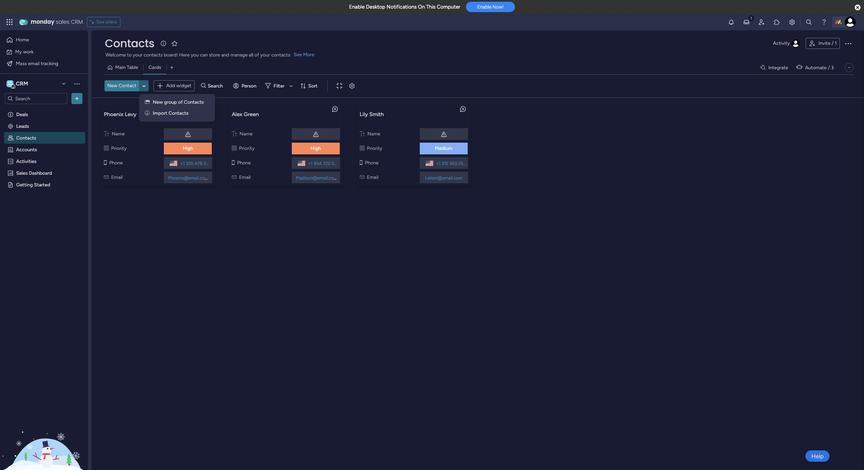 Task type: vqa. For each thing, say whether or not it's contained in the screenshot.
V2 Search icon
yes



Task type: locate. For each thing, give the bounding box(es) containing it.
enable for enable now!
[[478, 4, 492, 10]]

dapulse close image
[[855, 4, 861, 11]]

see plans
[[96, 19, 117, 25]]

high up 854
[[311, 145, 321, 151]]

0 horizontal spatial v2 mobile phone image
[[104, 160, 107, 166]]

3 name from the left
[[368, 131, 381, 137]]

v2 email column image for alex green
[[232, 174, 237, 180]]

2 horizontal spatial phone
[[365, 160, 379, 166]]

enable left now!
[[478, 4, 492, 10]]

1 vertical spatial /
[[828, 65, 830, 71]]

priority right v2 status outline image
[[111, 145, 127, 151]]

list box
[[0, 107, 88, 284]]

priority down smith
[[367, 145, 383, 151]]

+1 854 722 0499
[[308, 161, 342, 166]]

high up "325" at the top of page
[[183, 145, 193, 151]]

1 horizontal spatial priority
[[239, 145, 255, 151]]

new inside button
[[107, 83, 117, 89]]

1 phone from the left
[[109, 160, 123, 166]]

contacts down new group of contacts
[[169, 110, 189, 116]]

+1 312 563 2541
[[436, 161, 468, 166]]

+1 for lily
[[436, 161, 441, 166]]

desktop
[[366, 4, 385, 10]]

1 horizontal spatial dapulse text column image
[[360, 131, 365, 137]]

sales dashboard
[[16, 170, 52, 176]]

crm right sales on the top of page
[[71, 18, 83, 26]]

high
[[183, 145, 193, 151], [311, 145, 321, 151]]

1 name from the left
[[112, 131, 125, 137]]

enable
[[349, 4, 365, 10], [478, 4, 492, 10]]

and
[[221, 52, 229, 58]]

high for 325
[[183, 145, 193, 151]]

my work
[[15, 49, 34, 55]]

0 horizontal spatial phone
[[109, 160, 123, 166]]

1
[[835, 40, 837, 46]]

1 dapulse text column image from the left
[[232, 131, 237, 137]]

dapulse text column image
[[232, 131, 237, 137], [360, 131, 365, 137]]

0 horizontal spatial new
[[107, 83, 117, 89]]

/ left 1
[[832, 40, 834, 46]]

0 horizontal spatial see
[[96, 19, 105, 25]]

dapulse text column image down lily
[[360, 131, 365, 137]]

2 horizontal spatial priority
[[367, 145, 383, 151]]

+1 325 478 5698 link
[[178, 159, 214, 168]]

1 horizontal spatial +1
[[308, 161, 313, 166]]

2 horizontal spatial name
[[368, 131, 381, 137]]

collapse board header image
[[847, 65, 852, 70]]

1 horizontal spatial email
[[239, 174, 251, 180]]

see
[[96, 19, 105, 25], [294, 52, 302, 58]]

phone for alex green
[[237, 160, 251, 166]]

3 email from the left
[[367, 174, 379, 180]]

new
[[107, 83, 117, 89], [153, 99, 163, 105]]

new group of contacts
[[153, 99, 204, 105]]

0 horizontal spatial contacts
[[144, 52, 163, 58]]

automate / 3
[[805, 65, 834, 71]]

on
[[418, 4, 425, 10]]

1 horizontal spatial contacts
[[271, 52, 290, 58]]

enable left desktop
[[349, 4, 365, 10]]

v2 mobile phone image right the 0499
[[360, 160, 363, 166]]

madison@email.com
[[296, 175, 338, 180]]

+1 left 854
[[308, 161, 313, 166]]

v2 email column image
[[104, 174, 109, 180]]

2 phone from the left
[[237, 160, 251, 166]]

2 name from the left
[[240, 131, 253, 137]]

v2 email column image for lily smith
[[360, 174, 365, 180]]

1 horizontal spatial /
[[832, 40, 834, 46]]

1 horizontal spatial v2 status outline image
[[360, 145, 365, 151]]

leilani@email.com link
[[424, 175, 464, 180]]

0 horizontal spatial high
[[183, 145, 193, 151]]

0 horizontal spatial /
[[828, 65, 830, 71]]

to
[[127, 52, 132, 58]]

2 priority from the left
[[239, 145, 255, 151]]

my
[[15, 49, 22, 55]]

1 your from the left
[[133, 52, 143, 58]]

email for alex
[[239, 174, 251, 180]]

new contact button
[[105, 80, 139, 92]]

+1 left '312' at the top right of the page
[[436, 161, 441, 166]]

of right group
[[178, 99, 183, 105]]

dapulse text column image for lily smith
[[360, 131, 365, 137]]

v2 mobile phone image for lily smith
[[360, 160, 363, 166]]

contacts up cards
[[144, 52, 163, 58]]

see more link
[[293, 51, 315, 58]]

medium
[[435, 145, 453, 151]]

leilani@email.com
[[425, 175, 463, 180]]

2 high from the left
[[311, 145, 321, 151]]

2 horizontal spatial +1
[[436, 161, 441, 166]]

/ left "3"
[[828, 65, 830, 71]]

lottie animation image
[[0, 401, 88, 471]]

main table
[[115, 65, 138, 70]]

3 priority from the left
[[367, 145, 383, 151]]

enable inside button
[[478, 4, 492, 10]]

workspace options image
[[74, 80, 80, 87]]

v2 mobile phone image right 5698
[[232, 160, 235, 166]]

integrate
[[769, 65, 789, 71]]

automate
[[805, 65, 827, 71]]

v2 status outline image down the alex
[[232, 145, 237, 151]]

see inside welcome to your contacts board! here you can store and manage all of your contacts see more
[[294, 52, 302, 58]]

2 v2 mobile phone image from the left
[[232, 160, 235, 166]]

/ inside button
[[832, 40, 834, 46]]

0 horizontal spatial enable
[[349, 4, 365, 10]]

1 image
[[749, 14, 755, 22]]

widget
[[176, 83, 191, 89]]

leads
[[16, 123, 29, 129]]

5698
[[204, 161, 214, 166]]

row group
[[94, 101, 862, 192]]

phone
[[109, 160, 123, 166], [237, 160, 251, 166], [365, 160, 379, 166]]

Search field
[[206, 81, 227, 91]]

0 horizontal spatial priority
[[111, 145, 127, 151]]

Contacts field
[[103, 36, 156, 51]]

lottie animation element
[[0, 401, 88, 471]]

0 vertical spatial /
[[832, 40, 834, 46]]

dapulse text column image down the alex
[[232, 131, 237, 137]]

new for new contact
[[107, 83, 117, 89]]

angle down image
[[142, 83, 146, 89]]

3 v2 mobile phone image from the left
[[360, 160, 363, 166]]

0 vertical spatial new
[[107, 83, 117, 89]]

sales
[[56, 18, 69, 26]]

1 vertical spatial crm
[[16, 80, 28, 87]]

of inside welcome to your contacts board! here you can store and manage all of your contacts see more
[[255, 52, 259, 58]]

1 horizontal spatial your
[[261, 52, 270, 58]]

add view image
[[170, 65, 173, 70]]

crm inside workspace selection element
[[16, 80, 28, 87]]

email
[[111, 174, 123, 180], [239, 174, 251, 180], [367, 174, 379, 180]]

1 vertical spatial new
[[153, 99, 163, 105]]

1 high from the left
[[183, 145, 193, 151]]

312
[[442, 161, 449, 166]]

1 vertical spatial see
[[294, 52, 302, 58]]

1 horizontal spatial high
[[311, 145, 321, 151]]

contact
[[119, 83, 136, 89]]

filter
[[274, 83, 285, 89]]

0 vertical spatial see
[[96, 19, 105, 25]]

manage
[[231, 52, 248, 58]]

show board description image
[[159, 40, 168, 47]]

3 phone from the left
[[365, 160, 379, 166]]

add to favorites image
[[171, 40, 178, 47]]

0 horizontal spatial name
[[112, 131, 125, 137]]

contacts left see more link
[[271, 52, 290, 58]]

1 horizontal spatial phone
[[237, 160, 251, 166]]

v2 status outline image down lily
[[360, 145, 365, 151]]

1 horizontal spatial of
[[255, 52, 259, 58]]

enable for enable desktop notifications on this computer
[[349, 4, 365, 10]]

invite members image
[[759, 19, 765, 26]]

v2 mobile phone image up v2 email column image
[[104, 160, 107, 166]]

2 dapulse text column image from the left
[[360, 131, 365, 137]]

see left more
[[294, 52, 302, 58]]

mass
[[16, 61, 27, 66]]

new left the contact
[[107, 83, 117, 89]]

see left plans
[[96, 19, 105, 25]]

your right to
[[133, 52, 143, 58]]

name for lily smith
[[368, 131, 381, 137]]

options image
[[74, 95, 80, 102]]

2 v2 status outline image from the left
[[360, 145, 365, 151]]

board!
[[164, 52, 178, 58]]

0 horizontal spatial v2 status outline image
[[232, 145, 237, 151]]

1 horizontal spatial new
[[153, 99, 163, 105]]

0 horizontal spatial crm
[[16, 80, 28, 87]]

priority for lily
[[367, 145, 383, 151]]

work
[[23, 49, 34, 55]]

1 horizontal spatial name
[[240, 131, 253, 137]]

3
[[832, 65, 834, 71]]

enable now! button
[[466, 2, 515, 12]]

0 horizontal spatial +1
[[180, 161, 185, 166]]

row group containing phoenix levy
[[94, 101, 862, 192]]

search everything image
[[806, 19, 813, 26]]

new right the 'group' icon
[[153, 99, 163, 105]]

1 horizontal spatial v2 email column image
[[360, 174, 365, 180]]

0 horizontal spatial your
[[133, 52, 143, 58]]

notifications image
[[728, 19, 735, 26]]

contacts up accounts
[[16, 135, 36, 141]]

name down alex green
[[240, 131, 253, 137]]

public dashboard image
[[7, 170, 14, 176]]

0 horizontal spatial v2 email column image
[[232, 174, 237, 180]]

you
[[191, 52, 199, 58]]

2 horizontal spatial v2 mobile phone image
[[360, 160, 363, 166]]

priority down alex green
[[239, 145, 255, 151]]

monday
[[31, 18, 54, 26]]

dapulse text column image for alex green
[[232, 131, 237, 137]]

priority
[[111, 145, 127, 151], [239, 145, 255, 151], [367, 145, 383, 151]]

your right the all at the top left of the page
[[261, 52, 270, 58]]

mass email tracking button
[[4, 58, 74, 69]]

0 horizontal spatial of
[[178, 99, 183, 105]]

v2 status outline image
[[104, 145, 109, 151]]

phoenix
[[104, 111, 123, 118]]

name
[[112, 131, 125, 137], [240, 131, 253, 137], [368, 131, 381, 137]]

2 your from the left
[[261, 52, 270, 58]]

name down lily smith
[[368, 131, 381, 137]]

2 horizontal spatial email
[[367, 174, 379, 180]]

v2 status outline image
[[232, 145, 237, 151], [360, 145, 365, 151]]

move to image
[[145, 110, 150, 116]]

crm right workspace image
[[16, 80, 28, 87]]

group image
[[145, 99, 150, 105]]

sort button
[[297, 80, 322, 92]]

madison@email.com link
[[295, 175, 339, 180]]

my work button
[[4, 46, 74, 57]]

+1
[[180, 161, 185, 166], [308, 161, 313, 166], [436, 161, 441, 166]]

name right dapulse text column image
[[112, 131, 125, 137]]

0 horizontal spatial dapulse text column image
[[232, 131, 237, 137]]

v2 status outline image for alex green
[[232, 145, 237, 151]]

1 +1 from the left
[[180, 161, 185, 166]]

+1 left "325" at the top of page
[[180, 161, 185, 166]]

1 horizontal spatial v2 mobile phone image
[[232, 160, 235, 166]]

2 +1 from the left
[[308, 161, 313, 166]]

phone for lily smith
[[365, 160, 379, 166]]

add widget button
[[154, 80, 195, 91]]

of right the all at the top left of the page
[[255, 52, 259, 58]]

0 horizontal spatial email
[[111, 174, 123, 180]]

activity button
[[771, 38, 803, 49]]

1 v2 status outline image from the left
[[232, 145, 237, 151]]

v2 mobile phone image
[[104, 160, 107, 166], [232, 160, 235, 166], [360, 160, 363, 166]]

tracking
[[41, 61, 58, 66]]

3 +1 from the left
[[436, 161, 441, 166]]

1 horizontal spatial enable
[[478, 4, 492, 10]]

2 email from the left
[[239, 174, 251, 180]]

invite / 1 button
[[806, 38, 840, 49]]

1 horizontal spatial see
[[294, 52, 302, 58]]

2 v2 email column image from the left
[[360, 174, 365, 180]]

contacts down v2 search "image"
[[184, 99, 204, 105]]

0 vertical spatial crm
[[71, 18, 83, 26]]

levy
[[125, 111, 136, 118]]

v2 email column image
[[232, 174, 237, 180], [360, 174, 365, 180]]

1 v2 mobile phone image from the left
[[104, 160, 107, 166]]

0 vertical spatial of
[[255, 52, 259, 58]]

option
[[0, 108, 88, 110]]

now!
[[493, 4, 504, 10]]

more
[[303, 52, 314, 58]]

1 v2 email column image from the left
[[232, 174, 237, 180]]



Task type: describe. For each thing, give the bounding box(es) containing it.
arrow down image
[[287, 82, 295, 90]]

workspace selection element
[[7, 80, 29, 89]]

getting started
[[16, 182, 50, 188]]

add
[[166, 83, 175, 89]]

/ for 3
[[828, 65, 830, 71]]

here
[[179, 52, 190, 58]]

store
[[209, 52, 220, 58]]

import contacts
[[153, 110, 189, 116]]

smith
[[369, 111, 384, 118]]

+1 325 478 5698
[[180, 161, 214, 166]]

name for alex green
[[240, 131, 253, 137]]

welcome
[[106, 52, 126, 58]]

new for new group of contacts
[[153, 99, 163, 105]]

enable now!
[[478, 4, 504, 10]]

priority for alex
[[239, 145, 255, 151]]

sales
[[16, 170, 28, 176]]

import
[[153, 110, 167, 116]]

invite / 1
[[819, 40, 837, 46]]

dapulse text column image
[[104, 131, 109, 137]]

mass email tracking
[[16, 61, 58, 66]]

activity
[[774, 40, 790, 46]]

1 priority from the left
[[111, 145, 127, 151]]

autopilot image
[[797, 63, 803, 72]]

lily
[[360, 111, 368, 118]]

public board image
[[7, 182, 14, 188]]

add widget
[[166, 83, 191, 89]]

sort
[[308, 83, 318, 89]]

email for lily
[[367, 174, 379, 180]]

dapulse integrations image
[[761, 65, 766, 70]]

0499
[[332, 161, 342, 166]]

1 contacts from the left
[[144, 52, 163, 58]]

contacts up to
[[105, 36, 155, 51]]

all
[[249, 52, 254, 58]]

phoenix levy
[[104, 111, 136, 118]]

christina overa image
[[845, 17, 856, 28]]

Search in workspace field
[[14, 95, 58, 103]]

help button
[[806, 451, 830, 462]]

main table button
[[105, 62, 143, 73]]

list box containing deals
[[0, 107, 88, 284]]

+1 for alex
[[308, 161, 313, 166]]

options image
[[844, 39, 853, 48]]

home button
[[4, 35, 74, 46]]

+1 312 563 2541 link
[[433, 159, 468, 168]]

help
[[812, 453, 824, 460]]

new contact
[[107, 83, 136, 89]]

notifications
[[387, 4, 417, 10]]

this
[[426, 4, 436, 10]]

computer
[[437, 4, 461, 10]]

563
[[450, 161, 457, 166]]

cards
[[149, 65, 161, 70]]

enable desktop notifications on this computer
[[349, 4, 461, 10]]

apps image
[[774, 19, 781, 26]]

email
[[28, 61, 40, 66]]

cards button
[[143, 62, 166, 73]]

1 horizontal spatial crm
[[71, 18, 83, 26]]

welcome to your contacts board! here you can store and manage all of your contacts see more
[[106, 52, 314, 58]]

alex green
[[232, 111, 259, 118]]

invite
[[819, 40, 831, 46]]

help image
[[821, 19, 828, 26]]

person
[[242, 83, 257, 89]]

325
[[186, 161, 194, 166]]

phoenix@email.com link
[[167, 175, 210, 180]]

2 contacts from the left
[[271, 52, 290, 58]]

phoenix@email.com
[[168, 175, 209, 180]]

c
[[8, 81, 12, 87]]

plans
[[106, 19, 117, 25]]

emails settings image
[[789, 19, 796, 26]]

group
[[164, 99, 177, 105]]

home
[[16, 37, 29, 43]]

can
[[200, 52, 208, 58]]

2541
[[458, 161, 468, 166]]

person button
[[231, 80, 261, 92]]

inbox image
[[743, 19, 750, 26]]

478
[[195, 161, 203, 166]]

main
[[115, 65, 126, 70]]

see plans button
[[87, 17, 120, 27]]

dashboard
[[29, 170, 52, 176]]

alex
[[232, 111, 242, 118]]

lily smith
[[360, 111, 384, 118]]

accounts
[[16, 147, 37, 153]]

workspace image
[[7, 80, 13, 88]]

722
[[323, 161, 331, 166]]

+1 854 722 0499 link
[[305, 159, 342, 168]]

v2 mobile phone image for alex green
[[232, 160, 235, 166]]

activities
[[16, 158, 36, 164]]

see inside button
[[96, 19, 105, 25]]

started
[[34, 182, 50, 188]]

table
[[127, 65, 138, 70]]

high for 854
[[311, 145, 321, 151]]

filter button
[[263, 80, 295, 92]]

monday sales crm
[[31, 18, 83, 26]]

v2 status outline image for lily smith
[[360, 145, 365, 151]]

854
[[314, 161, 322, 166]]

v2 search image
[[201, 82, 206, 90]]

select product image
[[6, 19, 13, 26]]

deals
[[16, 111, 28, 117]]

1 email from the left
[[111, 174, 123, 180]]

/ for 1
[[832, 40, 834, 46]]

1 vertical spatial of
[[178, 99, 183, 105]]



